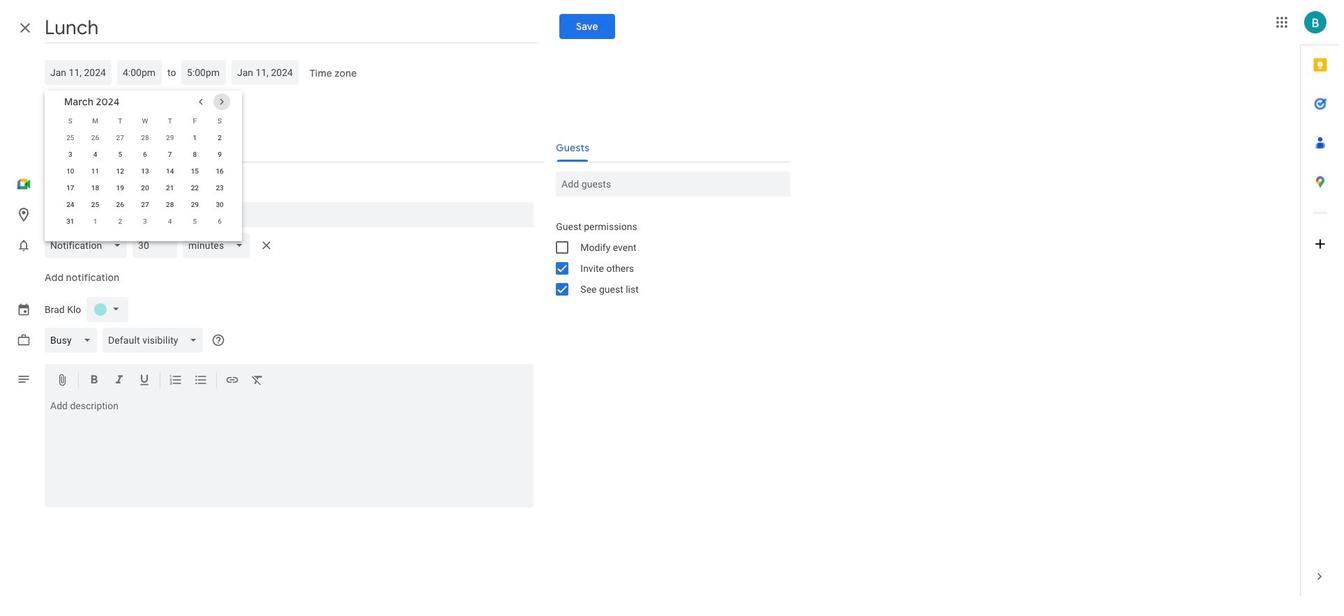 Task type: describe. For each thing, give the bounding box(es) containing it.
february 26 element
[[87, 130, 104, 147]]

Start time text field
[[123, 60, 156, 85]]

18 element
[[87, 180, 104, 197]]

remove formatting image
[[251, 373, 264, 389]]

5 element
[[112, 147, 129, 163]]

Guests text field
[[562, 172, 785, 197]]

30 minutes before element
[[45, 230, 277, 261]]

february 29 element
[[162, 130, 178, 147]]

april 4 element
[[162, 214, 178, 230]]

25 element
[[87, 197, 104, 214]]

23 element
[[212, 180, 228, 197]]

6 row from the top
[[58, 197, 232, 214]]

4 element
[[87, 147, 104, 163]]

29 element
[[187, 197, 203, 214]]

april 1 element
[[87, 214, 104, 230]]

3 element
[[62, 147, 79, 163]]

5 row from the top
[[58, 180, 232, 197]]

2 element
[[212, 130, 228, 147]]

16 element
[[212, 163, 228, 180]]

april 2 element
[[112, 214, 129, 230]]

17 element
[[62, 180, 79, 197]]

12 element
[[112, 163, 129, 180]]

bold image
[[87, 373, 101, 389]]

1 row from the top
[[58, 113, 232, 130]]

End time text field
[[187, 60, 221, 85]]

april 5 element
[[187, 214, 203, 230]]

8 element
[[187, 147, 203, 163]]

4 row from the top
[[58, 163, 232, 180]]

10 element
[[62, 163, 79, 180]]



Task type: locate. For each thing, give the bounding box(es) containing it.
1 element
[[187, 130, 203, 147]]

italic image
[[112, 373, 126, 389]]

row
[[58, 113, 232, 130], [58, 130, 232, 147], [58, 147, 232, 163], [58, 163, 232, 180], [58, 180, 232, 197], [58, 197, 232, 214], [58, 214, 232, 230]]

7 row from the top
[[58, 214, 232, 230]]

Location text field
[[50, 202, 528, 227]]

11 element
[[87, 163, 104, 180]]

15 element
[[187, 163, 203, 180]]

Title text field
[[45, 13, 537, 43]]

formatting options toolbar
[[45, 364, 534, 398]]

28 element
[[162, 197, 178, 214]]

row group
[[58, 130, 232, 230]]

underline image
[[137, 373, 151, 389]]

21 element
[[162, 180, 178, 197]]

april 6 element
[[212, 214, 228, 230]]

numbered list image
[[169, 373, 183, 389]]

march 2024 grid
[[58, 113, 232, 230]]

group
[[545, 216, 791, 300]]

13 element
[[137, 163, 153, 180]]

22 element
[[187, 180, 203, 197]]

24 element
[[62, 197, 79, 214]]

Description text field
[[45, 401, 534, 505]]

february 28 element
[[137, 130, 153, 147]]

february 25 element
[[62, 130, 79, 147]]

february 27 element
[[112, 130, 129, 147]]

End date text field
[[238, 60, 293, 85]]

None field
[[45, 233, 133, 258], [183, 233, 255, 258], [45, 328, 102, 353], [102, 328, 209, 353], [45, 233, 133, 258], [183, 233, 255, 258], [45, 328, 102, 353], [102, 328, 209, 353]]

6 element
[[137, 147, 153, 163]]

26 element
[[112, 197, 129, 214]]

20 element
[[137, 180, 153, 197]]

14 element
[[162, 163, 178, 180]]

tab list
[[1301, 45, 1340, 558]]

Start date text field
[[50, 60, 106, 85]]

30 element
[[212, 197, 228, 214]]

Minutes in advance for notification number field
[[138, 233, 172, 258]]

bulleted list image
[[194, 373, 208, 389]]

9 element
[[212, 147, 228, 163]]

31 element
[[62, 214, 79, 230]]

27 element
[[137, 197, 153, 214]]

insert link image
[[225, 373, 239, 389]]

7 element
[[162, 147, 178, 163]]

3 row from the top
[[58, 147, 232, 163]]

19 element
[[112, 180, 129, 197]]

2 row from the top
[[58, 130, 232, 147]]

april 3 element
[[137, 214, 153, 230]]



Task type: vqa. For each thing, say whether or not it's contained in the screenshot.
23 element
yes



